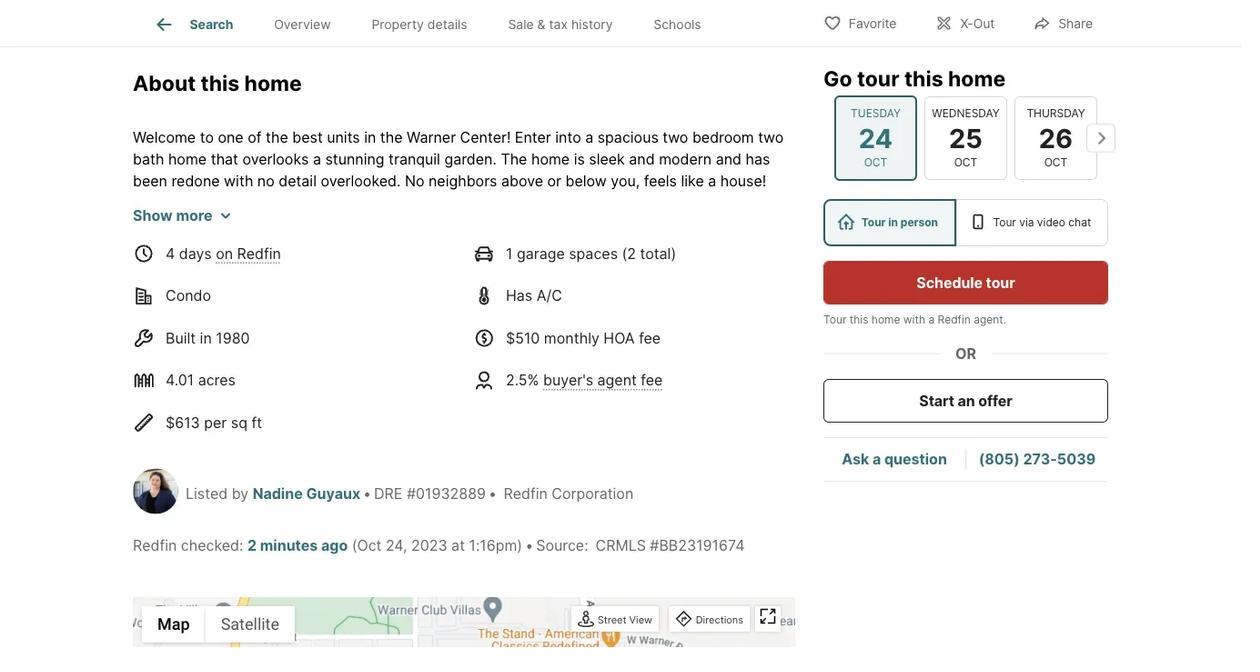 Task type: vqa. For each thing, say whether or not it's contained in the screenshot.
determine
no



Task type: describe. For each thing, give the bounding box(es) containing it.
wednesday
[[932, 107, 1000, 120]]

below
[[566, 172, 607, 190]]

a down detail
[[276, 194, 284, 211]]

flowers,
[[457, 325, 511, 342]]

0 horizontal spatial bedroom
[[296, 259, 358, 277]]

a up balcony.
[[549, 237, 557, 255]]

thursday
[[1027, 107, 1085, 120]]

property details
[[372, 17, 467, 32]]

schools
[[654, 17, 701, 32]]

garage inside welcome to one of the best units in the warner center! enter into a spacious two bedroom two bath home that overlooks a stunning tranquil garden. the home is sleek and modern and has been redone with no detail overlooked. no neighbors above or below you, feels like a house! open floor plan with a remodeled kitchen with granite countertops, stainless appliances and a pull up bar/counter. the home also has a remodeled powdered room. rich, dark staircase with wrought iron banister leads to a large primary bedroom with a balcony overlooking a gorgeous garden. the secondary bedroom is spacious and has a balcony. the 2nd bathroom has been updated and has a tub. gorgeous grey tile floors throughout, in-unit stackable laundry. one car shared detached garage plus a separate parking spot. spacious entertainer's patio that overlooks the pool and lush grounds filled with flowers, tennis courts, a gazebo and a pond! an updated home that's close to retail shops and world class dinning. what more could you ask for?!
[[253, 303, 302, 321]]

1 updated from the top
[[133, 281, 190, 299]]

listed by nadine guyaux • dre # 01932889 • redfin corporation
[[186, 485, 634, 503]]

view
[[629, 614, 652, 626]]

street view
[[598, 614, 652, 626]]

fee for $510 monthly hoa fee
[[639, 329, 661, 347]]

shops
[[375, 346, 416, 364]]

ft
[[252, 414, 262, 432]]

map
[[157, 615, 190, 635]]

pond!
[[723, 325, 762, 342]]

map button
[[142, 607, 205, 643]]

show more button
[[133, 205, 231, 226]]

satellite button
[[205, 607, 295, 643]]

video
[[1037, 216, 1066, 229]]

neighbors
[[429, 172, 497, 190]]

no
[[405, 172, 425, 190]]

1 vertical spatial overlooks
[[133, 325, 199, 342]]

4
[[166, 245, 175, 262]]

an
[[958, 392, 975, 410]]

what
[[590, 346, 626, 364]]

class
[[492, 346, 527, 364]]

01932889
[[416, 485, 486, 503]]

you
[[711, 346, 736, 364]]

a right plus
[[338, 303, 346, 321]]

out
[[973, 16, 995, 31]]

a up primary
[[404, 215, 412, 233]]

tub.
[[265, 281, 292, 299]]

2 horizontal spatial •
[[525, 537, 533, 554]]

and up close
[[264, 325, 290, 342]]

entertainer's
[[576, 303, 663, 321]]

25
[[949, 122, 983, 154]]

a down entertainer's
[[613, 325, 622, 342]]

and up floors
[[442, 259, 468, 277]]

search link
[[153, 14, 233, 35]]

a/c
[[537, 287, 562, 305]]

fee for 2.5% buyer's agent fee
[[641, 372, 663, 389]]

corporation
[[552, 485, 634, 503]]

parking
[[415, 303, 466, 321]]

a right "ask"
[[873, 451, 881, 469]]

pull
[[133, 215, 157, 233]]

2
[[247, 537, 257, 554]]

a down staircase at right
[[703, 237, 711, 255]]

home up leads
[[301, 215, 339, 233]]

search
[[190, 17, 233, 32]]

redone
[[171, 172, 220, 190]]

a down 'schedule'
[[929, 313, 935, 327]]

redfin down nadine guyaux "image"
[[133, 537, 177, 554]]

for?!
[[133, 368, 163, 386]]

powdered
[[494, 215, 563, 233]]

property
[[372, 17, 424, 32]]

tour in person option
[[824, 199, 956, 247]]

built in 1980
[[166, 329, 250, 347]]

and up the house!
[[716, 150, 742, 168]]

1 vertical spatial been
[[735, 259, 769, 277]]

bb23191674
[[659, 537, 745, 554]]

redfin up "1:16pm)" at the bottom
[[504, 485, 548, 503]]

or
[[547, 172, 562, 190]]

2 two from the left
[[758, 128, 784, 146]]

start an offer
[[919, 392, 1013, 410]]

the up above
[[501, 150, 527, 168]]

street
[[598, 614, 627, 626]]

1 horizontal spatial remodeled
[[416, 215, 490, 233]]

tour for schedule
[[986, 274, 1015, 292]]

checked:
[[181, 537, 243, 554]]

about
[[133, 71, 196, 96]]

of
[[248, 128, 262, 146]]

buyer's
[[543, 372, 593, 389]]

2 horizontal spatial this
[[904, 66, 943, 91]]

1 vertical spatial spacious
[[377, 259, 438, 277]]

listed
[[186, 485, 228, 503]]

acres
[[198, 372, 236, 389]]

a down also
[[343, 237, 351, 255]]

guyaux
[[306, 485, 360, 503]]

4 days on redfin
[[166, 245, 281, 262]]

2023
[[411, 537, 447, 554]]

appliances
[[662, 194, 736, 211]]

and down the house!
[[740, 194, 766, 211]]

and up could
[[681, 325, 707, 342]]

oct for 25
[[954, 156, 978, 169]]

start
[[919, 392, 955, 410]]

0 horizontal spatial the
[[203, 325, 226, 342]]

share button
[[1018, 4, 1108, 41]]

has a/c
[[506, 287, 562, 305]]

directions
[[696, 614, 743, 626]]

more inside welcome to one of the best units in the warner center! enter into a spacious two bedroom two bath home that overlooks a stunning tranquil garden. the home is sleek and modern and has been redone with no detail overlooked. no neighbors above or below you, feels like a house! open floor plan with a remodeled kitchen with granite countertops, stainless appliances and a pull up bar/counter. the home also has a remodeled powdered room. rich, dark staircase with wrought iron banister leads to a large primary bedroom with a balcony overlooking a gorgeous garden. the secondary bedroom is spacious and has a balcony. the 2nd bathroom has been updated and has a tub. gorgeous grey tile floors throughout, in-unit stackable laundry. one car shared detached garage plus a separate parking spot. spacious entertainer's patio that overlooks the pool and lush grounds filled with flowers, tennis courts, a gazebo and a pond! an updated home that's close to retail shops and world class dinning. what more could you ask for?!
[[630, 346, 665, 364]]

via
[[1019, 216, 1034, 229]]

0 horizontal spatial is
[[362, 259, 373, 277]]

2 horizontal spatial the
[[380, 128, 403, 146]]

1 horizontal spatial the
[[266, 128, 288, 146]]

question
[[884, 451, 947, 469]]

home up redone
[[168, 150, 207, 168]]

favorite button
[[808, 4, 912, 41]]

has up detached on the top
[[224, 281, 249, 299]]

tax
[[549, 17, 568, 32]]

schools tab
[[633, 3, 722, 46]]

home down the schedule tour button
[[872, 313, 900, 327]]

stunning
[[325, 150, 385, 168]]

one
[[732, 281, 760, 299]]

a down best
[[313, 150, 321, 168]]

has left 1
[[472, 259, 497, 277]]

oct for 24
[[864, 156, 888, 169]]

courts,
[[561, 325, 609, 342]]

has up the house!
[[746, 150, 770, 168]]

total)
[[640, 245, 676, 262]]

tuesday 24 oct
[[851, 107, 901, 169]]

source:
[[536, 537, 588, 554]]

1
[[506, 245, 513, 262]]

satellite
[[221, 615, 279, 635]]

in for built in 1980
[[200, 329, 212, 347]]

show more
[[133, 206, 212, 224]]

a right like
[[708, 172, 716, 190]]

1:16pm)
[[469, 537, 522, 554]]

tranquil
[[389, 150, 440, 168]]

a up you
[[711, 325, 719, 342]]

overview tab
[[254, 3, 351, 46]]

staircase
[[682, 215, 745, 233]]



Task type: locate. For each thing, give the bounding box(es) containing it.
1 horizontal spatial that
[[705, 303, 733, 321]]

like
[[681, 172, 704, 190]]

remodeled down granite
[[416, 215, 490, 233]]

fee right agent
[[641, 372, 663, 389]]

0 vertical spatial garden.
[[444, 150, 497, 168]]

tour for tour this home with a redfin agent.
[[824, 313, 847, 327]]

1 horizontal spatial overlooks
[[242, 150, 309, 168]]

per
[[204, 414, 227, 432]]

map region
[[124, 398, 823, 649]]

schedule
[[917, 274, 983, 292]]

favorite
[[849, 16, 897, 31]]

retail
[[336, 346, 371, 364]]

a left tub. at the top
[[253, 281, 261, 299]]

tour via video chat
[[993, 216, 1091, 229]]

a up gorgeous
[[770, 194, 778, 211]]

ask a question link
[[842, 451, 947, 469]]

this up wednesday
[[904, 66, 943, 91]]

oct down '24'
[[864, 156, 888, 169]]

1 vertical spatial #
[[650, 537, 659, 554]]

list box containing tour in person
[[824, 199, 1108, 247]]

0 horizontal spatial garden.
[[133, 259, 185, 277]]

24
[[859, 122, 893, 154]]

redfin right on
[[237, 245, 281, 262]]

0 vertical spatial remodeled
[[288, 194, 362, 211]]

tab list containing search
[[133, 0, 736, 46]]

1 vertical spatial fee
[[641, 372, 663, 389]]

1 two from the left
[[663, 128, 688, 146]]

0 vertical spatial spacious
[[598, 128, 659, 146]]

remodeled
[[288, 194, 362, 211], [416, 215, 490, 233]]

in up stunning
[[364, 128, 376, 146]]

2 horizontal spatial tour
[[993, 216, 1016, 229]]

car
[[764, 281, 786, 299]]

tour for tour in person
[[862, 216, 886, 229]]

bedroom down granite
[[450, 237, 512, 255]]

tour up tuesday
[[857, 66, 900, 91]]

agent.
[[974, 313, 1006, 327]]

1 garage spaces (2 total)
[[506, 245, 676, 262]]

home up the of
[[244, 71, 302, 96]]

no
[[257, 172, 275, 190]]

this right an
[[850, 313, 869, 327]]

0 horizontal spatial been
[[133, 172, 167, 190]]

primary
[[393, 237, 446, 255]]

(805) 273-5039
[[979, 451, 1096, 469]]

1 horizontal spatial tour
[[986, 274, 1015, 292]]

floor
[[174, 194, 205, 211]]

• left dre
[[363, 485, 371, 503]]

$510 monthly hoa fee
[[506, 329, 661, 347]]

been down gorgeous
[[735, 259, 769, 277]]

start an offer button
[[824, 379, 1108, 423]]

home up or
[[531, 150, 570, 168]]

buyer's agent fee link
[[543, 372, 663, 389]]

that down laundry.
[[705, 303, 733, 321]]

redfin
[[237, 245, 281, 262], [938, 313, 971, 327], [504, 485, 548, 503], [133, 537, 177, 554]]

this for tour this home with a redfin agent.
[[850, 313, 869, 327]]

remodeled down detail
[[288, 194, 362, 211]]

nadine
[[253, 485, 303, 503]]

0 horizontal spatial tour
[[824, 313, 847, 327]]

#
[[407, 485, 416, 503], [650, 537, 659, 554]]

that down one
[[211, 150, 238, 168]]

on redfin link
[[216, 245, 281, 262]]

• right 01932889
[[489, 485, 497, 503]]

ask
[[740, 346, 764, 364]]

overlooks down shared
[[133, 325, 199, 342]]

garden.
[[444, 150, 497, 168], [133, 259, 185, 277]]

# right dre
[[407, 485, 416, 503]]

spacious up sleek
[[598, 128, 659, 146]]

26
[[1039, 122, 1073, 154]]

tour via video chat option
[[956, 199, 1108, 247]]

garage down tub. at the top
[[253, 303, 302, 321]]

menu bar
[[142, 607, 295, 643]]

0 vertical spatial is
[[574, 150, 585, 168]]

the down iron
[[189, 259, 216, 277]]

this for about this home
[[201, 71, 240, 96]]

also
[[343, 215, 371, 233]]

tab list
[[133, 0, 736, 46]]

welcome
[[133, 128, 196, 146]]

an
[[766, 325, 785, 342]]

a right into
[[585, 128, 594, 146]]

2 horizontal spatial oct
[[1044, 156, 1068, 169]]

that
[[211, 150, 238, 168], [705, 303, 733, 321]]

list box
[[824, 199, 1108, 247]]

1 horizontal spatial garage
[[517, 245, 565, 262]]

1 vertical spatial updated
[[133, 346, 190, 364]]

schedule tour button
[[824, 261, 1108, 305]]

that's
[[237, 346, 274, 364]]

tour right an
[[824, 313, 847, 327]]

monthly
[[544, 329, 600, 347]]

0 vertical spatial garage
[[517, 245, 565, 262]]

details
[[428, 17, 467, 32]]

hoa
[[604, 329, 635, 347]]

balcony.
[[513, 259, 571, 277]]

0 vertical spatial updated
[[133, 281, 190, 299]]

1 horizontal spatial this
[[850, 313, 869, 327]]

sale
[[508, 17, 534, 32]]

oct down 26
[[1044, 156, 1068, 169]]

0 vertical spatial that
[[211, 150, 238, 168]]

2 vertical spatial to
[[318, 346, 332, 364]]

1 horizontal spatial more
[[630, 346, 665, 364]]

2nd
[[605, 259, 632, 277]]

stainless
[[598, 194, 658, 211]]

above
[[501, 172, 543, 190]]

0 horizontal spatial #
[[407, 485, 416, 503]]

&
[[537, 17, 546, 32]]

spacious up tile
[[377, 259, 438, 277]]

1 horizontal spatial #
[[650, 537, 659, 554]]

# right crmls at the bottom of the page
[[650, 537, 659, 554]]

4.01 acres
[[166, 372, 236, 389]]

0 horizontal spatial that
[[211, 150, 238, 168]]

tour inside button
[[986, 274, 1015, 292]]

built
[[166, 329, 196, 347]]

is down large
[[362, 259, 373, 277]]

property details tab
[[351, 3, 488, 46]]

minutes
[[260, 537, 318, 554]]

0 horizontal spatial two
[[663, 128, 688, 146]]

x-
[[960, 16, 973, 31]]

the up the tranquil
[[380, 128, 403, 146]]

more inside dropdown button
[[176, 206, 212, 224]]

the right the of
[[266, 128, 288, 146]]

updated up for?!
[[133, 346, 190, 364]]

to left retail
[[318, 346, 332, 364]]

has
[[506, 287, 533, 305]]

0 horizontal spatial •
[[363, 485, 371, 503]]

home up acres
[[194, 346, 233, 364]]

1 horizontal spatial oct
[[954, 156, 978, 169]]

1 vertical spatial that
[[705, 303, 733, 321]]

garden. up neighbors at the top
[[444, 150, 497, 168]]

1 horizontal spatial •
[[489, 485, 497, 503]]

tour for go
[[857, 66, 900, 91]]

273-
[[1023, 451, 1057, 469]]

bedroom up gorgeous
[[296, 259, 358, 277]]

tour up agent.
[[986, 274, 1015, 292]]

bedroom up modern
[[692, 128, 754, 146]]

0 vertical spatial more
[[176, 206, 212, 224]]

0 vertical spatial been
[[133, 172, 167, 190]]

is up below
[[574, 150, 585, 168]]

ago
[[321, 537, 348, 554]]

oct inside wednesday 25 oct
[[954, 156, 978, 169]]

been up open
[[133, 172, 167, 190]]

updated up shared
[[133, 281, 190, 299]]

best
[[292, 128, 323, 146]]

laundry.
[[673, 281, 728, 299]]

center!
[[460, 128, 511, 146]]

sale & tax history tab
[[488, 3, 633, 46]]

to left one
[[200, 128, 214, 146]]

tile
[[401, 281, 422, 299]]

this up one
[[201, 71, 240, 96]]

offer
[[978, 392, 1013, 410]]

0 horizontal spatial spacious
[[377, 259, 438, 277]]

gazebo
[[626, 325, 677, 342]]

2 horizontal spatial bedroom
[[692, 128, 754, 146]]

overlooks up no
[[242, 150, 309, 168]]

and left world at the left bottom
[[420, 346, 446, 364]]

filled
[[386, 325, 420, 342]]

detail
[[279, 172, 317, 190]]

0 vertical spatial bedroom
[[692, 128, 754, 146]]

redfin up "or"
[[938, 313, 971, 327]]

1 vertical spatial more
[[630, 346, 665, 364]]

bedroom
[[692, 128, 754, 146], [450, 237, 512, 255], [296, 259, 358, 277]]

1 vertical spatial tour
[[986, 274, 1015, 292]]

0 vertical spatial fee
[[639, 329, 661, 347]]

menu bar containing map
[[142, 607, 295, 643]]

has up laundry.
[[706, 259, 731, 277]]

and up you,
[[629, 150, 655, 168]]

1 horizontal spatial bedroom
[[450, 237, 512, 255]]

tour
[[862, 216, 886, 229], [993, 216, 1016, 229], [824, 313, 847, 327]]

2 horizontal spatial in
[[888, 216, 898, 229]]

0 horizontal spatial garage
[[253, 303, 302, 321]]

shared
[[133, 303, 180, 321]]

tour left person
[[862, 216, 886, 229]]

by
[[232, 485, 249, 503]]

in left person
[[888, 216, 898, 229]]

2 updated from the top
[[133, 346, 190, 364]]

has down "kitchen"
[[375, 215, 400, 233]]

x-out
[[960, 16, 995, 31]]

street view button
[[573, 609, 657, 633]]

1 horizontal spatial garden.
[[444, 150, 497, 168]]

and up detached on the top
[[194, 281, 220, 299]]

bath
[[133, 150, 164, 168]]

1 vertical spatial remodeled
[[416, 215, 490, 233]]

home up wednesday
[[948, 66, 1006, 91]]

tour for tour via video chat
[[993, 216, 1016, 229]]

1 horizontal spatial tour
[[862, 216, 886, 229]]

two up the house!
[[758, 128, 784, 146]]

1 horizontal spatial is
[[574, 150, 585, 168]]

wednesday 25 oct
[[932, 107, 1000, 169]]

next image
[[1087, 124, 1116, 153]]

the up leads
[[270, 215, 297, 233]]

garden. down wrought
[[133, 259, 185, 277]]

1 horizontal spatial spacious
[[598, 128, 659, 146]]

banister
[[224, 237, 280, 255]]

sale & tax history
[[508, 17, 613, 32]]

nadine guyaux image
[[133, 469, 178, 514]]

ask a question
[[842, 451, 947, 469]]

up
[[161, 215, 179, 233]]

1 vertical spatial to
[[325, 237, 339, 255]]

been
[[133, 172, 167, 190], [735, 259, 769, 277]]

3 oct from the left
[[1044, 156, 1068, 169]]

1 vertical spatial garage
[[253, 303, 302, 321]]

2 vertical spatial in
[[200, 329, 212, 347]]

in right built
[[200, 329, 212, 347]]

• left source:
[[525, 537, 533, 554]]

oct inside tuesday 24 oct
[[864, 156, 888, 169]]

in inside tour in person option
[[888, 216, 898, 229]]

0 horizontal spatial overlooks
[[133, 325, 199, 342]]

2 vertical spatial bedroom
[[296, 259, 358, 277]]

close
[[278, 346, 314, 364]]

0 horizontal spatial this
[[201, 71, 240, 96]]

share
[[1059, 16, 1093, 31]]

iron
[[194, 237, 220, 255]]

rich,
[[610, 215, 644, 233]]

wrought
[[133, 237, 190, 255]]

0 vertical spatial in
[[364, 128, 376, 146]]

0 horizontal spatial tour
[[857, 66, 900, 91]]

1 horizontal spatial two
[[758, 128, 784, 146]]

1 vertical spatial is
[[362, 259, 373, 277]]

fee right hoa
[[639, 329, 661, 347]]

1 horizontal spatial been
[[735, 259, 769, 277]]

oct
[[864, 156, 888, 169], [954, 156, 978, 169], [1044, 156, 1068, 169]]

0 vertical spatial overlooks
[[242, 150, 309, 168]]

None button
[[834, 95, 917, 181], [925, 96, 1007, 180], [1015, 96, 1097, 180], [834, 95, 917, 181], [925, 96, 1007, 180], [1015, 96, 1097, 180]]

in for tour in person
[[888, 216, 898, 229]]

2 oct from the left
[[954, 156, 978, 169]]

a up throughout,
[[501, 259, 509, 277]]

enter
[[515, 128, 551, 146]]

oct down 25
[[954, 156, 978, 169]]

1 oct from the left
[[864, 156, 888, 169]]

1 vertical spatial bedroom
[[450, 237, 512, 255]]

to right leads
[[325, 237, 339, 255]]

0 horizontal spatial more
[[176, 206, 212, 224]]

in inside welcome to one of the best units in the warner center! enter into a spacious two bedroom two bath home that overlooks a stunning tranquil garden. the home is sleek and modern and has been redone with no detail overlooked. no neighbors above or below you, feels like a house! open floor plan with a remodeled kitchen with granite countertops, stainless appliances and a pull up bar/counter. the home also has a remodeled powdered room. rich, dark staircase with wrought iron banister leads to a large primary bedroom with a balcony overlooking a gorgeous garden. the secondary bedroom is spacious and has a balcony. the 2nd bathroom has been updated and has a tub. gorgeous grey tile floors throughout, in-unit stackable laundry. one car shared detached garage plus a separate parking spot. spacious entertainer's patio that overlooks the pool and lush grounds filled with flowers, tennis courts, a gazebo and a pond! an updated home that's close to retail shops and world class dinning. what more could you ask for?!
[[364, 128, 376, 146]]

oct inside thursday 26 oct
[[1044, 156, 1068, 169]]

0 vertical spatial #
[[407, 485, 416, 503]]

0 vertical spatial tour
[[857, 66, 900, 91]]

oct for 26
[[1044, 156, 1068, 169]]

to
[[200, 128, 214, 146], [325, 237, 339, 255], [318, 346, 332, 364]]

0 vertical spatial to
[[200, 128, 214, 146]]

the down the balcony
[[575, 259, 601, 277]]

1 vertical spatial in
[[888, 216, 898, 229]]

garage right 1
[[517, 245, 565, 262]]

0 horizontal spatial in
[[200, 329, 212, 347]]

•
[[363, 485, 371, 503], [489, 485, 497, 503], [525, 537, 533, 554]]

the down detached on the top
[[203, 325, 226, 342]]

0 horizontal spatial oct
[[864, 156, 888, 169]]

1 vertical spatial garden.
[[133, 259, 185, 277]]

gorgeous
[[296, 281, 363, 299]]

0 horizontal spatial remodeled
[[288, 194, 362, 211]]

1980
[[216, 329, 250, 347]]

tour left "via"
[[993, 216, 1016, 229]]

fee
[[639, 329, 661, 347], [641, 372, 663, 389]]

(805) 273-5039 link
[[979, 451, 1096, 469]]

two up modern
[[663, 128, 688, 146]]

1 horizontal spatial in
[[364, 128, 376, 146]]

in-
[[554, 281, 572, 299]]



